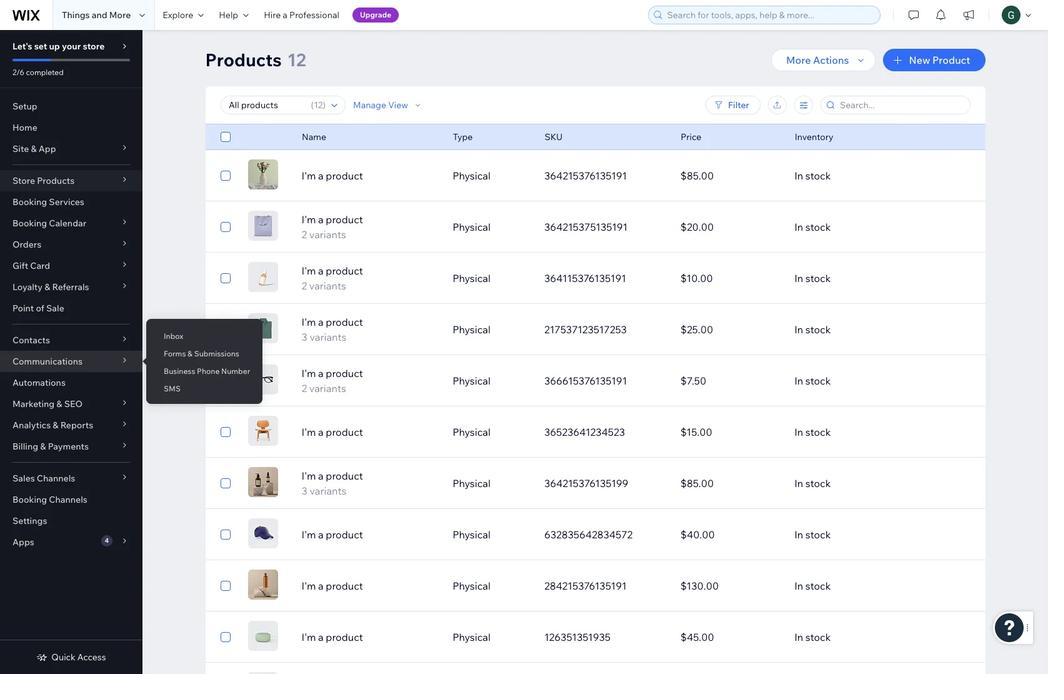 Task type: locate. For each thing, give the bounding box(es) containing it.
4 i'm a product from the top
[[302, 580, 363, 592]]

contacts
[[13, 335, 50, 346]]

9 in stock link from the top
[[787, 571, 923, 601]]

632835642834572 link
[[537, 520, 673, 550]]

completed
[[26, 68, 64, 77]]

1 horizontal spatial 12
[[314, 99, 323, 111]]

2 in from the top
[[795, 221, 804, 233]]

2 vertical spatial i'm a product 2 variants
[[302, 367, 363, 395]]

126351351935
[[545, 631, 611, 643]]

$85.00 down price
[[681, 169, 714, 182]]

2 $85.00 link from the top
[[673, 468, 787, 498]]

$85.00 link for 364215376135199
[[673, 468, 787, 498]]

channels
[[37, 473, 75, 484], [49, 494, 87, 505]]

booking services
[[13, 196, 84, 208]]

your
[[62, 41, 81, 52]]

$85.00 for 364215376135191
[[681, 169, 714, 182]]

product
[[326, 169, 363, 182], [326, 213, 363, 226], [326, 264, 363, 277], [326, 316, 363, 328], [326, 367, 363, 380], [326, 426, 363, 438], [326, 470, 363, 482], [326, 528, 363, 541], [326, 580, 363, 592], [326, 631, 363, 643]]

point of sale link
[[0, 298, 143, 319]]

$85.00
[[681, 169, 714, 182], [681, 477, 714, 490]]

2 vertical spatial booking
[[13, 494, 47, 505]]

hire
[[264, 9, 281, 21]]

None checkbox
[[220, 129, 230, 144], [220, 168, 230, 183], [220, 373, 230, 388], [220, 630, 230, 645], [220, 129, 230, 144], [220, 168, 230, 183], [220, 373, 230, 388], [220, 630, 230, 645]]

quick access button
[[36, 652, 106, 663]]

access
[[77, 652, 106, 663]]

more left actions
[[787, 54, 811, 66]]

364215376135199 link
[[537, 468, 673, 498]]

5 in stock from the top
[[795, 375, 831, 387]]

3 i'm a product link from the top
[[294, 527, 445, 542]]

booking for booking services
[[13, 196, 47, 208]]

$85.00 link
[[673, 161, 787, 191], [673, 468, 787, 498]]

1 in from the top
[[795, 169, 804, 182]]

None checkbox
[[220, 219, 230, 234], [220, 271, 230, 286], [220, 425, 230, 440], [220, 476, 230, 491], [220, 527, 230, 542], [220, 578, 230, 593], [220, 219, 230, 234], [220, 271, 230, 286], [220, 425, 230, 440], [220, 476, 230, 491], [220, 527, 230, 542], [220, 578, 230, 593]]

filter button
[[706, 96, 761, 114]]

6 in stock from the top
[[795, 426, 831, 438]]

12 down hire a professional
[[287, 49, 306, 71]]

i'm a product for 284215376135191
[[302, 580, 363, 592]]

4 stock from the top
[[806, 323, 831, 336]]

0 horizontal spatial 12
[[287, 49, 306, 71]]

in stock for 632835642834572
[[795, 528, 831, 541]]

services
[[49, 196, 84, 208]]

i'm a product for 632835642834572
[[302, 528, 363, 541]]

channels inside popup button
[[37, 473, 75, 484]]

physical for 364115376135191
[[453, 272, 491, 284]]

sales
[[13, 473, 35, 484]]

( 12 )
[[311, 99, 325, 111]]

12 up name
[[314, 99, 323, 111]]

stock for 217537123517253
[[806, 323, 831, 336]]

5 product from the top
[[326, 367, 363, 380]]

10 physical from the top
[[453, 631, 491, 643]]

3 booking from the top
[[13, 494, 47, 505]]

variants for 364115376135191
[[309, 279, 346, 292]]

1 vertical spatial products
[[37, 175, 75, 186]]

Search for tools, apps, help & more... field
[[664, 6, 877, 24]]

channels for booking channels
[[49, 494, 87, 505]]

4 physical link from the top
[[445, 315, 537, 345]]

8 in stock from the top
[[795, 528, 831, 541]]

2 i'm a product 3 variants from the top
[[302, 470, 363, 497]]

3 i'm from the top
[[302, 264, 316, 277]]

6 physical link from the top
[[445, 417, 537, 447]]

variants for 364215376135199
[[310, 485, 347, 497]]

9 in stock from the top
[[795, 580, 831, 592]]

2 product from the top
[[326, 213, 363, 226]]

3
[[302, 331, 308, 343], [302, 485, 308, 497]]

inventory
[[795, 131, 833, 143]]

10 in stock from the top
[[795, 631, 831, 643]]

physical for 36523641234523
[[453, 426, 491, 438]]

sidebar element
[[0, 30, 143, 674]]

9 in from the top
[[795, 580, 804, 592]]

1 vertical spatial channels
[[49, 494, 87, 505]]

products up booking services
[[37, 175, 75, 186]]

8 stock from the top
[[806, 528, 831, 541]]

1 vertical spatial $85.00
[[681, 477, 714, 490]]

$15.00
[[681, 426, 713, 438]]

setup
[[13, 101, 37, 112]]

more actions
[[787, 54, 849, 66]]

stock for 632835642834572
[[806, 528, 831, 541]]

$7.50 link
[[673, 366, 787, 396]]

in stock link for 364215375135191
[[787, 212, 923, 242]]

10 physical link from the top
[[445, 622, 537, 652]]

4 in from the top
[[795, 323, 804, 336]]

booking down store
[[13, 196, 47, 208]]

1 vertical spatial more
[[787, 54, 811, 66]]

1 i'm a product from the top
[[302, 169, 363, 182]]

632835642834572
[[545, 528, 633, 541]]

0 horizontal spatial more
[[109, 9, 131, 21]]

1 $85.00 link from the top
[[673, 161, 787, 191]]

physical link for 126351351935
[[445, 622, 537, 652]]

0 horizontal spatial products
[[37, 175, 75, 186]]

store
[[13, 175, 35, 186]]

booking inside dropdown button
[[13, 218, 47, 229]]

$20.00
[[681, 221, 714, 233]]

1 in stock link from the top
[[787, 161, 923, 191]]

in stock link for 366615376135191
[[787, 366, 923, 396]]

marketing & seo button
[[0, 393, 143, 415]]

1 $85.00 from the top
[[681, 169, 714, 182]]

7 in stock from the top
[[795, 477, 831, 490]]

Search... field
[[836, 96, 966, 114]]

in stock for 366615376135191
[[795, 375, 831, 387]]

& left reports
[[53, 420, 58, 431]]

view
[[388, 99, 408, 111]]

i'm a product
[[302, 169, 363, 182], [302, 426, 363, 438], [302, 528, 363, 541], [302, 580, 363, 592], [302, 631, 363, 643]]

2 in stock link from the top
[[787, 212, 923, 242]]

& for loyalty
[[44, 281, 50, 293]]

in for 366615376135191
[[795, 375, 804, 387]]

1 i'm a product link from the top
[[294, 168, 445, 183]]

217537123517253
[[545, 323, 627, 336]]

more
[[109, 9, 131, 21], [787, 54, 811, 66]]

12 for ( 12 )
[[314, 99, 323, 111]]

in stock for 364215376135191
[[795, 169, 831, 182]]

3 for 364215376135199
[[302, 485, 308, 497]]

inbox link
[[146, 326, 263, 347]]

0 vertical spatial i'm a product 2 variants
[[302, 213, 363, 241]]

2 in stock from the top
[[795, 221, 831, 233]]

0 vertical spatial i'm a product 3 variants
[[302, 316, 363, 343]]

2 booking from the top
[[13, 218, 47, 229]]

stock
[[806, 169, 831, 182], [806, 221, 831, 233], [806, 272, 831, 284], [806, 323, 831, 336], [806, 375, 831, 387], [806, 426, 831, 438], [806, 477, 831, 490], [806, 528, 831, 541], [806, 580, 831, 592], [806, 631, 831, 643]]

5 stock from the top
[[806, 375, 831, 387]]

10 i'm from the top
[[302, 631, 316, 643]]

9 stock from the top
[[806, 580, 831, 592]]

booking calendar
[[13, 218, 86, 229]]

type
[[453, 131, 473, 143]]

i'm a product for 364215376135191
[[302, 169, 363, 182]]

7 physical from the top
[[453, 477, 491, 490]]

products inside popup button
[[37, 175, 75, 186]]

0 vertical spatial products
[[205, 49, 282, 71]]

5 physical link from the top
[[445, 366, 537, 396]]

1 vertical spatial $85.00 link
[[673, 468, 787, 498]]

in for 284215376135191
[[795, 580, 804, 592]]

$85.00 up $40.00
[[681, 477, 714, 490]]

3 in from the top
[[795, 272, 804, 284]]

in stock for 217537123517253
[[795, 323, 831, 336]]

2 vertical spatial 2
[[302, 382, 307, 395]]

8 in stock link from the top
[[787, 520, 923, 550]]

2 for 364215375135191
[[302, 228, 307, 241]]

2 physical from the top
[[453, 221, 491, 233]]

0 vertical spatial $85.00
[[681, 169, 714, 182]]

booking channels link
[[0, 489, 143, 510]]

communications button
[[0, 351, 143, 372]]

& right the site
[[31, 143, 37, 154]]

i'm
[[302, 169, 316, 182], [302, 213, 316, 226], [302, 264, 316, 277], [302, 316, 316, 328], [302, 367, 316, 380], [302, 426, 316, 438], [302, 470, 316, 482], [302, 528, 316, 541], [302, 580, 316, 592], [302, 631, 316, 643]]

& inside dropdown button
[[31, 143, 37, 154]]

i'm a product link
[[294, 168, 445, 183], [294, 425, 445, 440], [294, 527, 445, 542], [294, 578, 445, 593], [294, 630, 445, 645]]

126351351935 link
[[537, 622, 673, 652]]

i'm a product for 36523641234523
[[302, 426, 363, 438]]

1 i'm a product 3 variants from the top
[[302, 316, 363, 343]]

2 stock from the top
[[806, 221, 831, 233]]

8 physical link from the top
[[445, 520, 537, 550]]

in stock link for 217537123517253
[[787, 315, 923, 345]]

1 physical link from the top
[[445, 161, 537, 191]]

sale
[[46, 303, 64, 314]]

channels down "sales channels" popup button
[[49, 494, 87, 505]]

2 for 364115376135191
[[302, 279, 307, 292]]

364215376135191
[[545, 169, 627, 182]]

physical for 364215376135199
[[453, 477, 491, 490]]

stock for 36523641234523
[[806, 426, 831, 438]]

$45.00 link
[[673, 622, 787, 652]]

channels up booking channels
[[37, 473, 75, 484]]

12
[[287, 49, 306, 71], [314, 99, 323, 111]]

1 vertical spatial i'm a product 2 variants
[[302, 264, 363, 292]]

in stock link for 364115376135191
[[787, 263, 923, 293]]

stock for 126351351935
[[806, 631, 831, 643]]

6 stock from the top
[[806, 426, 831, 438]]

2 i'm a product link from the top
[[294, 425, 445, 440]]

in for 36523641234523
[[795, 426, 804, 438]]

2 for 366615376135191
[[302, 382, 307, 395]]

billing & payments
[[13, 441, 89, 452]]

9 physical from the top
[[453, 580, 491, 592]]

10 in stock link from the top
[[787, 622, 923, 652]]

$85.00 link up $40.00 link
[[673, 468, 787, 498]]

3 2 from the top
[[302, 382, 307, 395]]

$10.00
[[681, 272, 713, 284]]

& inside "dropdown button"
[[53, 420, 58, 431]]

10 stock from the top
[[806, 631, 831, 643]]

0 vertical spatial 3
[[302, 331, 308, 343]]

marketing
[[13, 398, 55, 410]]

in for 632835642834572
[[795, 528, 804, 541]]

booking up the orders
[[13, 218, 47, 229]]

5 in from the top
[[795, 375, 804, 387]]

3 i'm a product 2 variants from the top
[[302, 367, 363, 395]]

booking services link
[[0, 191, 143, 213]]

0 vertical spatial booking
[[13, 196, 47, 208]]

1 2 from the top
[[302, 228, 307, 241]]

7 physical link from the top
[[445, 468, 537, 498]]

4 physical from the top
[[453, 323, 491, 336]]

2 i'm a product 2 variants from the top
[[302, 264, 363, 292]]

7 in stock link from the top
[[787, 468, 923, 498]]

& left seo
[[56, 398, 62, 410]]

i'm a product link for 284215376135191
[[294, 578, 445, 593]]

physical link for 366615376135191
[[445, 366, 537, 396]]

4
[[105, 536, 109, 545]]

4 in stock from the top
[[795, 323, 831, 336]]

booking up settings
[[13, 494, 47, 505]]

12 for products 12
[[287, 49, 306, 71]]

physical link for 364215376135191
[[445, 161, 537, 191]]

3 in stock link from the top
[[787, 263, 923, 293]]

1 vertical spatial 3
[[302, 485, 308, 497]]

2 physical link from the top
[[445, 212, 537, 242]]

communications
[[13, 356, 83, 367]]

4 i'm a product link from the top
[[294, 578, 445, 593]]

products 12
[[205, 49, 306, 71]]

& for analytics
[[53, 420, 58, 431]]

& right forms
[[188, 349, 193, 358]]

1 vertical spatial 12
[[314, 99, 323, 111]]

of
[[36, 303, 44, 314]]

setup link
[[0, 96, 143, 117]]

& right billing
[[40, 441, 46, 452]]

up
[[49, 41, 60, 52]]

5 physical from the top
[[453, 375, 491, 387]]

2 $85.00 from the top
[[681, 477, 714, 490]]

point
[[13, 303, 34, 314]]

physical for 284215376135191
[[453, 580, 491, 592]]

products
[[205, 49, 282, 71], [37, 175, 75, 186]]

3 physical link from the top
[[445, 263, 537, 293]]

channels for sales channels
[[37, 473, 75, 484]]

284215376135191
[[545, 580, 627, 592]]

manage view button
[[353, 99, 423, 111]]

1 horizontal spatial products
[[205, 49, 282, 71]]

1 stock from the top
[[806, 169, 831, 182]]

products down help button
[[205, 49, 282, 71]]

physical link for 364215376135199
[[445, 468, 537, 498]]

physical for 217537123517253
[[453, 323, 491, 336]]

variants for 217537123517253
[[310, 331, 347, 343]]

billing
[[13, 441, 38, 452]]

8 physical from the top
[[453, 528, 491, 541]]

forms & submissions link
[[146, 343, 263, 365]]

6 product from the top
[[326, 426, 363, 438]]

4 product from the top
[[326, 316, 363, 328]]

$85.00 link up $20.00 'link' on the top of page
[[673, 161, 787, 191]]

3 i'm a product from the top
[[302, 528, 363, 541]]

$85.00 link for 364215376135191
[[673, 161, 787, 191]]

2 i'm a product from the top
[[302, 426, 363, 438]]

new product
[[909, 54, 971, 66]]

in stock for 364215376135199
[[795, 477, 831, 490]]

1 vertical spatial i'm a product 3 variants
[[302, 470, 363, 497]]

in stock for 36523641234523
[[795, 426, 831, 438]]

8 in from the top
[[795, 528, 804, 541]]

0 vertical spatial 12
[[287, 49, 306, 71]]

1 in stock from the top
[[795, 169, 831, 182]]

1 vertical spatial booking
[[13, 218, 47, 229]]

6 physical from the top
[[453, 426, 491, 438]]

3 in stock from the top
[[795, 272, 831, 284]]

9 physical link from the top
[[445, 571, 537, 601]]

7 in from the top
[[795, 477, 804, 490]]

& inside 'dropdown button'
[[40, 441, 46, 452]]

more right and
[[109, 9, 131, 21]]

6 in from the top
[[795, 426, 804, 438]]

physical for 364215375135191
[[453, 221, 491, 233]]

1 vertical spatial 2
[[302, 279, 307, 292]]

in stock link
[[787, 161, 923, 191], [787, 212, 923, 242], [787, 263, 923, 293], [787, 315, 923, 345], [787, 366, 923, 396], [787, 417, 923, 447], [787, 468, 923, 498], [787, 520, 923, 550], [787, 571, 923, 601], [787, 622, 923, 652]]

$40.00 link
[[673, 520, 787, 550]]

5 i'm a product link from the top
[[294, 630, 445, 645]]

booking
[[13, 196, 47, 208], [13, 218, 47, 229], [13, 494, 47, 505]]

2 3 from the top
[[302, 485, 308, 497]]

8 i'm from the top
[[302, 528, 316, 541]]

5 in stock link from the top
[[787, 366, 923, 396]]

0 vertical spatial $85.00 link
[[673, 161, 787, 191]]

1 booking from the top
[[13, 196, 47, 208]]

2 2 from the top
[[302, 279, 307, 292]]

1 3 from the top
[[302, 331, 308, 343]]

3 stock from the top
[[806, 272, 831, 284]]

1 i'm a product 2 variants from the top
[[302, 213, 363, 241]]

6 i'm from the top
[[302, 426, 316, 438]]

0 vertical spatial 2
[[302, 228, 307, 241]]

store
[[83, 41, 105, 52]]

i'm a product 3 variants
[[302, 316, 363, 343], [302, 470, 363, 497]]

366615376135191 link
[[537, 366, 673, 396]]

a
[[283, 9, 288, 21], [318, 169, 324, 182], [318, 213, 324, 226], [318, 264, 324, 277], [318, 316, 324, 328], [318, 367, 324, 380], [318, 426, 324, 438], [318, 470, 324, 482], [318, 528, 324, 541], [318, 580, 324, 592], [318, 631, 324, 643]]

1 physical from the top
[[453, 169, 491, 182]]

in for 364215376135191
[[795, 169, 804, 182]]

1 horizontal spatial more
[[787, 54, 811, 66]]

7 stock from the top
[[806, 477, 831, 490]]

booking for booking channels
[[13, 494, 47, 505]]

& right loyalty
[[44, 281, 50, 293]]

business
[[164, 366, 195, 376]]

0 vertical spatial channels
[[37, 473, 75, 484]]

7 i'm from the top
[[302, 470, 316, 482]]

6 in stock link from the top
[[787, 417, 923, 447]]

manage
[[353, 99, 386, 111]]

loyalty
[[13, 281, 43, 293]]



Task type: describe. For each thing, give the bounding box(es) containing it.
explore
[[163, 9, 193, 21]]

new
[[909, 54, 931, 66]]

business phone number
[[164, 366, 250, 376]]

sms
[[164, 384, 181, 393]]

$20.00 link
[[673, 212, 787, 242]]

professional
[[290, 9, 339, 21]]

physical link for 632835642834572
[[445, 520, 537, 550]]

in stock for 364115376135191
[[795, 272, 831, 284]]

217537123517253 link
[[537, 315, 673, 345]]

things
[[62, 9, 90, 21]]

physical link for 364115376135191
[[445, 263, 537, 293]]

in for 126351351935
[[795, 631, 804, 643]]

in for 217537123517253
[[795, 323, 804, 336]]

variants for 364215375135191
[[309, 228, 346, 241]]

physical for 364215376135191
[[453, 169, 491, 182]]

site
[[13, 143, 29, 154]]

sms link
[[146, 378, 263, 400]]

sales channels button
[[0, 468, 143, 489]]

stock for 366615376135191
[[806, 375, 831, 387]]

2 i'm from the top
[[302, 213, 316, 226]]

$25.00 link
[[673, 315, 787, 345]]

i'm a product 3 variants for 217537123517253
[[302, 316, 363, 343]]

i'm a product link for 36523641234523
[[294, 425, 445, 440]]

home link
[[0, 117, 143, 138]]

settings link
[[0, 510, 143, 531]]

in stock link for 126351351935
[[787, 622, 923, 652]]

stock for 364115376135191
[[806, 272, 831, 284]]

i'm a product link for 364215376135191
[[294, 168, 445, 183]]

seo
[[64, 398, 83, 410]]

gift card button
[[0, 255, 143, 276]]

sku
[[545, 131, 563, 143]]

& for forms
[[188, 349, 193, 358]]

loyalty & referrals button
[[0, 276, 143, 298]]

in for 364215376135199
[[795, 477, 804, 490]]

i'm a product link for 632835642834572
[[294, 527, 445, 542]]

automations link
[[0, 372, 143, 393]]

physical link for 364215375135191
[[445, 212, 537, 242]]

physical for 126351351935
[[453, 631, 491, 643]]

i'm a product 2 variants for 364215375135191
[[302, 213, 363, 241]]

$10.00 link
[[673, 263, 787, 293]]

8 product from the top
[[326, 528, 363, 541]]

booking for booking calendar
[[13, 218, 47, 229]]

upgrade button
[[353, 8, 399, 23]]

364215376135199
[[545, 477, 629, 490]]

stock for 284215376135191
[[806, 580, 831, 592]]

inbox
[[164, 331, 183, 341]]

let's
[[13, 41, 32, 52]]

point of sale
[[13, 303, 64, 314]]

i'm a product 3 variants for 364215376135199
[[302, 470, 363, 497]]

store products
[[13, 175, 75, 186]]

marketing & seo
[[13, 398, 83, 410]]

366615376135191
[[545, 375, 627, 387]]

364215375135191 link
[[537, 212, 673, 242]]

orders button
[[0, 234, 143, 255]]

i'm a product 2 variants for 364115376135191
[[302, 264, 363, 292]]

10 product from the top
[[326, 631, 363, 643]]

more actions button
[[772, 49, 876, 71]]

0 vertical spatial more
[[109, 9, 131, 21]]

364215376135191 link
[[537, 161, 673, 191]]

1 product from the top
[[326, 169, 363, 182]]

manage view
[[353, 99, 408, 111]]

variants for 366615376135191
[[309, 382, 346, 395]]

physical for 632835642834572
[[453, 528, 491, 541]]

2/6 completed
[[13, 68, 64, 77]]

in stock link for 632835642834572
[[787, 520, 923, 550]]

things and more
[[62, 9, 131, 21]]

payments
[[48, 441, 89, 452]]

$15.00 link
[[673, 417, 787, 447]]

Unsaved view field
[[225, 96, 307, 114]]

store products button
[[0, 170, 143, 191]]

i'm a product link for 126351351935
[[294, 630, 445, 645]]

booking calendar button
[[0, 213, 143, 234]]

i'm a product for 126351351935
[[302, 631, 363, 643]]

stock for 364215376135191
[[806, 169, 831, 182]]

physical for 366615376135191
[[453, 375, 491, 387]]

)
[[323, 99, 325, 111]]

settings
[[13, 515, 47, 526]]

new product button
[[883, 49, 986, 71]]

& for site
[[31, 143, 37, 154]]

$130.00 link
[[673, 571, 787, 601]]

in for 364115376135191
[[795, 272, 804, 284]]

in for 364215375135191
[[795, 221, 804, 233]]

3 product from the top
[[326, 264, 363, 277]]

in stock link for 284215376135191
[[787, 571, 923, 601]]

hire a professional
[[264, 9, 339, 21]]

& for marketing
[[56, 398, 62, 410]]

$45.00
[[681, 631, 714, 643]]

stock for 364215376135199
[[806, 477, 831, 490]]

and
[[92, 9, 107, 21]]

hire a professional link
[[256, 0, 347, 30]]

contacts button
[[0, 330, 143, 351]]

4 i'm from the top
[[302, 316, 316, 328]]

let's set up your store
[[13, 41, 105, 52]]

more inside more actions dropdown button
[[787, 54, 811, 66]]

in stock for 126351351935
[[795, 631, 831, 643]]

3 for 217537123517253
[[302, 331, 308, 343]]

in stock link for 364215376135191
[[787, 161, 923, 191]]

in stock link for 364215376135199
[[787, 468, 923, 498]]

physical link for 284215376135191
[[445, 571, 537, 601]]

booking channels
[[13, 494, 87, 505]]

phone
[[197, 366, 220, 376]]

36523641234523
[[545, 426, 625, 438]]

stock for 364215375135191
[[806, 221, 831, 233]]

9 product from the top
[[326, 580, 363, 592]]

5 i'm from the top
[[302, 367, 316, 380]]

physical link for 36523641234523
[[445, 417, 537, 447]]

(
[[311, 99, 314, 111]]

home
[[13, 122, 37, 133]]

$130.00
[[681, 580, 719, 592]]

& for billing
[[40, 441, 46, 452]]

orders
[[13, 239, 41, 250]]

app
[[39, 143, 56, 154]]

284215376135191 link
[[537, 571, 673, 601]]

billing & payments button
[[0, 436, 143, 457]]

product
[[933, 54, 971, 66]]

$25.00
[[681, 323, 714, 336]]

sales channels
[[13, 473, 75, 484]]

$40.00
[[681, 528, 715, 541]]

analytics & reports
[[13, 420, 93, 431]]

referrals
[[52, 281, 89, 293]]

9 i'm from the top
[[302, 580, 316, 592]]

actions
[[814, 54, 849, 66]]

$85.00 for 364215376135199
[[681, 477, 714, 490]]

forms
[[164, 349, 186, 358]]

physical link for 217537123517253
[[445, 315, 537, 345]]

in stock link for 36523641234523
[[787, 417, 923, 447]]

price
[[681, 131, 701, 143]]

in stock for 284215376135191
[[795, 580, 831, 592]]

filter
[[728, 99, 749, 111]]

set
[[34, 41, 47, 52]]

7 product from the top
[[326, 470, 363, 482]]

1 i'm from the top
[[302, 169, 316, 182]]

reports
[[60, 420, 93, 431]]

submissions
[[194, 349, 239, 358]]

in stock for 364215375135191
[[795, 221, 831, 233]]

number
[[221, 366, 250, 376]]

i'm a product 2 variants for 366615376135191
[[302, 367, 363, 395]]



Task type: vqa. For each thing, say whether or not it's contained in the screenshot.
'SEO' to the left
no



